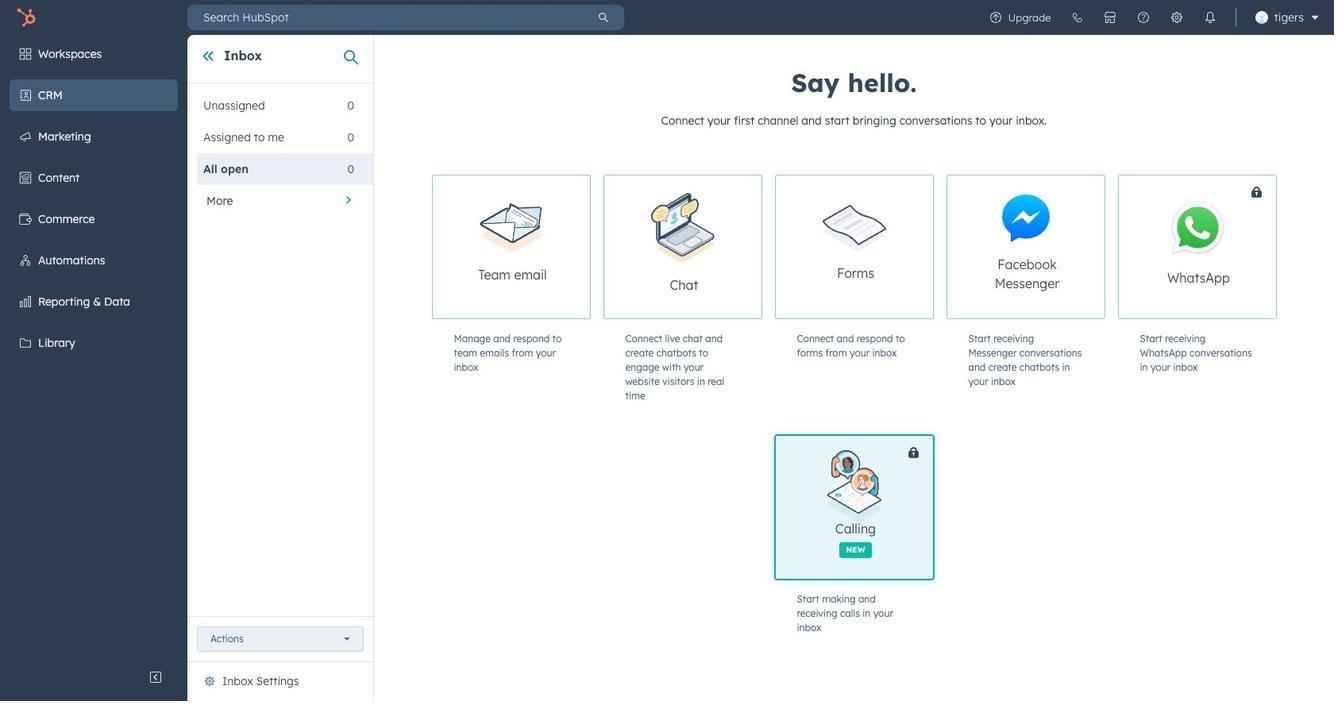 Task type: describe. For each thing, give the bounding box(es) containing it.
notifications image
[[1204, 11, 1217, 24]]

marketplaces image
[[1104, 11, 1117, 24]]

1 horizontal spatial menu
[[979, 0, 1325, 35]]

settings image
[[1171, 11, 1184, 24]]

0 horizontal spatial menu
[[0, 35, 188, 662]]



Task type: locate. For each thing, give the bounding box(es) containing it.
None checkbox
[[432, 175, 591, 319], [775, 435, 993, 580], [432, 175, 591, 319], [775, 435, 993, 580]]

menu
[[979, 0, 1325, 35], [0, 35, 188, 662]]

help image
[[1138, 11, 1150, 24]]

howard n/a image
[[1256, 11, 1269, 24]]

Search HubSpot search field
[[188, 5, 583, 30]]

None checkbox
[[604, 175, 762, 319], [775, 175, 934, 319], [947, 175, 1106, 319], [1118, 175, 1335, 319], [604, 175, 762, 319], [775, 175, 934, 319], [947, 175, 1106, 319], [1118, 175, 1335, 319]]



Task type: vqa. For each thing, say whether or not it's contained in the screenshot.
PRIVACY
no



